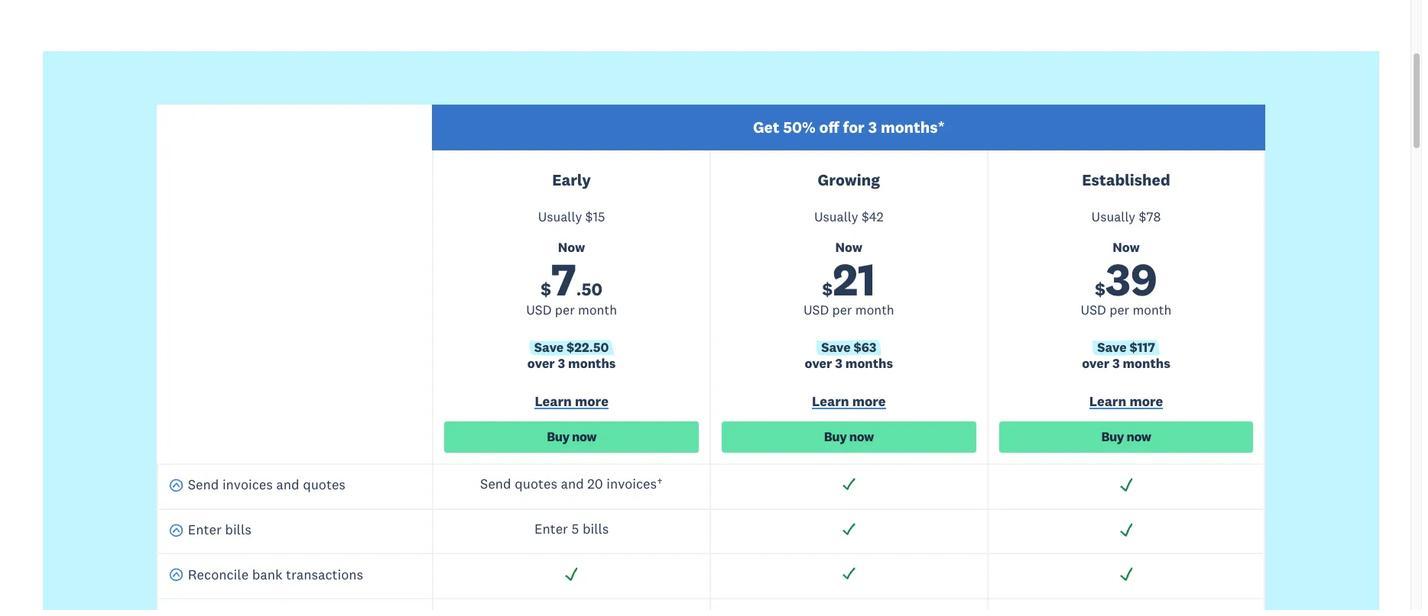 Task type: describe. For each thing, give the bounding box(es) containing it.
usually for 21
[[814, 209, 858, 225]]

21
[[833, 251, 876, 308]]

.
[[576, 278, 581, 300]]

3 for 21
[[835, 356, 842, 373]]

1 vertical spatial included image
[[564, 567, 580, 583]]

now for 7
[[558, 239, 585, 256]]

usually for 39
[[1092, 209, 1136, 225]]

0 vertical spatial included image
[[841, 522, 857, 538]]

month for 39
[[1133, 302, 1172, 319]]

learn for 21
[[812, 393, 849, 411]]

enter for enter bills
[[188, 522, 222, 539]]

$ down growing
[[862, 209, 869, 225]]

invoices†
[[606, 476, 663, 493]]

$ inside $ 21
[[822, 278, 833, 300]]

more for 21
[[852, 393, 886, 411]]

send invoices and quotes
[[188, 477, 346, 494]]

39
[[1105, 251, 1157, 308]]

months*
[[881, 117, 945, 138]]

included image for send invoices and quotes
[[1118, 477, 1134, 493]]

reconcile bank transactions
[[188, 566, 363, 584]]

3 for 7
[[558, 356, 565, 373]]

reconcile
[[188, 566, 249, 584]]

learn for 7
[[535, 393, 572, 411]]

usd per month for 7
[[526, 302, 617, 319]]

usd for 39
[[1081, 302, 1106, 319]]

learn more for 7
[[535, 393, 609, 411]]

learn more link for 39
[[999, 393, 1253, 414]]

off
[[819, 117, 839, 138]]

buy now for 39
[[1101, 429, 1151, 446]]

over 3 months for 21
[[805, 356, 893, 373]]

buy now link for 21
[[722, 422, 976, 454]]

usually for 7
[[538, 209, 582, 225]]

3 right for
[[868, 117, 877, 138]]

now for 7
[[572, 429, 596, 446]]

send for send invoices and quotes
[[188, 477, 219, 494]]

more for 7
[[575, 393, 609, 411]]

over 3 months for 39
[[1082, 356, 1170, 373]]

$ down established
[[1139, 209, 1146, 225]]

usd for 21
[[803, 302, 829, 319]]

usually $ 78
[[1092, 209, 1161, 225]]

15
[[593, 209, 605, 225]]

early
[[552, 170, 591, 190]]

send invoices and quotes button
[[169, 477, 346, 498]]

learn more link for 21
[[722, 393, 976, 414]]

per for 21
[[832, 302, 852, 319]]

learn for 39
[[1089, 393, 1126, 411]]

$117
[[1130, 340, 1155, 356]]

months for 39
[[1123, 356, 1170, 373]]

over for 39
[[1082, 356, 1109, 373]]

now for 21
[[835, 239, 863, 256]]

5
[[571, 521, 579, 538]]

quotes inside button
[[303, 477, 346, 494]]

enter bills
[[188, 522, 251, 539]]

7
[[551, 251, 576, 308]]

save $117
[[1097, 340, 1155, 356]]

over for 7
[[527, 356, 555, 373]]

usd per month for 21
[[803, 302, 894, 319]]

50
[[581, 278, 603, 300]]

save for 39
[[1097, 340, 1127, 356]]



Task type: locate. For each thing, give the bounding box(es) containing it.
3 usd from the left
[[1081, 302, 1106, 319]]

enter left 5
[[534, 521, 568, 538]]

1 horizontal spatial per
[[832, 302, 852, 319]]

2 horizontal spatial usd
[[1081, 302, 1106, 319]]

2 over from the left
[[805, 356, 832, 373]]

2 buy from the left
[[824, 429, 847, 446]]

over 3 months for 7
[[527, 356, 616, 373]]

per up save $63
[[832, 302, 852, 319]]

bills inside button
[[225, 522, 251, 539]]

buy now link
[[444, 422, 699, 454], [722, 422, 976, 454], [999, 422, 1253, 454]]

0 horizontal spatial included image
[[564, 567, 580, 583]]

usd up save $22.50
[[526, 302, 552, 319]]

2 horizontal spatial over
[[1082, 356, 1109, 373]]

over for 21
[[805, 356, 832, 373]]

1 horizontal spatial over
[[805, 356, 832, 373]]

over left $22.50
[[527, 356, 555, 373]]

more down $22.50
[[575, 393, 609, 411]]

2 save from the left
[[821, 340, 851, 356]]

1 over from the left
[[527, 356, 555, 373]]

and
[[561, 476, 584, 493], [276, 477, 299, 494]]

enter inside button
[[188, 522, 222, 539]]

$63
[[854, 340, 877, 356]]

$ inside $ 7 . 50
[[541, 278, 551, 300]]

save
[[534, 340, 564, 356], [821, 340, 851, 356], [1097, 340, 1127, 356]]

1 horizontal spatial learn more
[[812, 393, 886, 411]]

2 month from the left
[[855, 302, 894, 319]]

usually down growing
[[814, 209, 858, 225]]

2 horizontal spatial more
[[1130, 393, 1163, 411]]

save for 7
[[534, 340, 564, 356]]

get
[[753, 117, 780, 138]]

month
[[578, 302, 617, 319], [855, 302, 894, 319], [1133, 302, 1172, 319]]

1 horizontal spatial included image
[[841, 522, 857, 538]]

1 learn more link from the left
[[444, 393, 699, 414]]

1 horizontal spatial buy now
[[824, 429, 874, 446]]

0 horizontal spatial bills
[[225, 522, 251, 539]]

3 months from the left
[[1123, 356, 1170, 373]]

0 horizontal spatial send
[[188, 477, 219, 494]]

2 usually from the left
[[814, 209, 858, 225]]

more down the $63
[[852, 393, 886, 411]]

buy now link for 7
[[444, 422, 699, 454]]

enter bills button
[[169, 521, 251, 543]]

3 over from the left
[[1082, 356, 1109, 373]]

learn more for 21
[[812, 393, 886, 411]]

learn more link
[[444, 393, 699, 414], [722, 393, 976, 414], [999, 393, 1253, 414]]

months for 7
[[568, 356, 616, 373]]

months
[[568, 356, 616, 373], [845, 356, 893, 373], [1123, 356, 1170, 373]]

now for 21
[[849, 429, 874, 446]]

1 usd from the left
[[526, 302, 552, 319]]

42
[[869, 209, 884, 225]]

3 over 3 months from the left
[[1082, 356, 1170, 373]]

learn more for 39
[[1089, 393, 1163, 411]]

usually
[[538, 209, 582, 225], [814, 209, 858, 225], [1092, 209, 1136, 225]]

50%
[[783, 117, 816, 138]]

over left the $63
[[805, 356, 832, 373]]

1 horizontal spatial quotes
[[515, 476, 557, 493]]

1 usually from the left
[[538, 209, 582, 225]]

month up $117
[[1133, 302, 1172, 319]]

0 horizontal spatial buy
[[547, 429, 569, 446]]

1 usd per month from the left
[[526, 302, 617, 319]]

invoices
[[222, 477, 273, 494]]

for
[[843, 117, 865, 138]]

2 horizontal spatial buy now
[[1101, 429, 1151, 446]]

get 50% off for 3 months*
[[753, 117, 945, 138]]

2 horizontal spatial months
[[1123, 356, 1170, 373]]

and left 20
[[561, 476, 584, 493]]

2 over 3 months from the left
[[805, 356, 893, 373]]

1 horizontal spatial now
[[849, 429, 874, 446]]

0 horizontal spatial months
[[568, 356, 616, 373]]

month for 7
[[578, 302, 617, 319]]

3 usually from the left
[[1092, 209, 1136, 225]]

included image for reconcile bank transactions
[[1118, 567, 1134, 583]]

learn down save $22.50
[[535, 393, 572, 411]]

included image
[[841, 522, 857, 538], [564, 567, 580, 583]]

1 buy now link from the left
[[444, 422, 699, 454]]

1 horizontal spatial enter
[[534, 521, 568, 538]]

2 now from the left
[[835, 239, 863, 256]]

bills right 5
[[583, 521, 609, 538]]

0 horizontal spatial month
[[578, 302, 617, 319]]

$ inside $ 39
[[1095, 278, 1105, 300]]

3 more from the left
[[1130, 393, 1163, 411]]

3 buy now link from the left
[[999, 422, 1253, 454]]

$22.50
[[567, 340, 609, 356]]

month up the $63
[[855, 302, 894, 319]]

3 usd per month from the left
[[1081, 302, 1172, 319]]

1 horizontal spatial send
[[480, 476, 511, 493]]

0 horizontal spatial learn more
[[535, 393, 609, 411]]

3 learn from the left
[[1089, 393, 1126, 411]]

2 learn from the left
[[812, 393, 849, 411]]

usd per month up save $63
[[803, 302, 894, 319]]

3 learn more from the left
[[1089, 393, 1163, 411]]

3 save from the left
[[1097, 340, 1127, 356]]

now
[[572, 429, 596, 446], [849, 429, 874, 446], [1127, 429, 1151, 446]]

$ 39
[[1095, 251, 1157, 308]]

usd
[[526, 302, 552, 319], [803, 302, 829, 319], [1081, 302, 1106, 319]]

$ down early
[[585, 209, 593, 225]]

1 horizontal spatial over 3 months
[[805, 356, 893, 373]]

usd up save $117
[[1081, 302, 1106, 319]]

2 horizontal spatial over 3 months
[[1082, 356, 1170, 373]]

usd per month for 39
[[1081, 302, 1172, 319]]

send for send quotes and 20 invoices†
[[480, 476, 511, 493]]

0 horizontal spatial learn more link
[[444, 393, 699, 414]]

1 horizontal spatial bills
[[583, 521, 609, 538]]

1 horizontal spatial now
[[835, 239, 863, 256]]

per for 39
[[1110, 302, 1129, 319]]

over
[[527, 356, 555, 373], [805, 356, 832, 373], [1082, 356, 1109, 373]]

1 learn more from the left
[[535, 393, 609, 411]]

1 horizontal spatial buy
[[824, 429, 847, 446]]

1 horizontal spatial learn more link
[[722, 393, 976, 414]]

learn
[[535, 393, 572, 411], [812, 393, 849, 411], [1089, 393, 1126, 411]]

0 horizontal spatial over
[[527, 356, 555, 373]]

2 horizontal spatial learn more
[[1089, 393, 1163, 411]]

0 horizontal spatial usually
[[538, 209, 582, 225]]

now for 39
[[1127, 429, 1151, 446]]

buy now for 7
[[547, 429, 596, 446]]

buy
[[547, 429, 569, 446], [824, 429, 847, 446], [1101, 429, 1124, 446]]

3 month from the left
[[1133, 302, 1172, 319]]

2 buy now from the left
[[824, 429, 874, 446]]

1 buy now from the left
[[547, 429, 596, 446]]

2 learn more link from the left
[[722, 393, 976, 414]]

enter for enter 5 bills
[[534, 521, 568, 538]]

established
[[1082, 170, 1170, 190]]

buy for 39
[[1101, 429, 1124, 446]]

1 horizontal spatial usd per month
[[803, 302, 894, 319]]

learn down save $117
[[1089, 393, 1126, 411]]

2 months from the left
[[845, 356, 893, 373]]

and inside button
[[276, 477, 299, 494]]

3 learn more link from the left
[[999, 393, 1253, 414]]

1 horizontal spatial buy now link
[[722, 422, 976, 454]]

save $63
[[821, 340, 877, 356]]

enter up the reconcile
[[188, 522, 222, 539]]

2 usd from the left
[[803, 302, 829, 319]]

0 horizontal spatial enter
[[188, 522, 222, 539]]

0 horizontal spatial over 3 months
[[527, 356, 616, 373]]

learn more link down save $22.50
[[444, 393, 699, 414]]

now down usually $ 15
[[558, 239, 585, 256]]

$ up save $117
[[1095, 278, 1105, 300]]

over left $117
[[1082, 356, 1109, 373]]

now down usually $ 78
[[1113, 239, 1140, 256]]

3
[[868, 117, 877, 138], [558, 356, 565, 373], [835, 356, 842, 373], [1112, 356, 1120, 373]]

enter
[[534, 521, 568, 538], [188, 522, 222, 539]]

enter 5 bills
[[534, 521, 609, 538]]

learn more link down save $117
[[999, 393, 1253, 414]]

usually $ 15
[[538, 209, 605, 225]]

2 horizontal spatial learn
[[1089, 393, 1126, 411]]

0 horizontal spatial usd per month
[[526, 302, 617, 319]]

usually $ 42
[[814, 209, 884, 225]]

1 horizontal spatial save
[[821, 340, 851, 356]]

usually down early
[[538, 209, 582, 225]]

usually down established
[[1092, 209, 1136, 225]]

3 now from the left
[[1127, 429, 1151, 446]]

learn more down save $63
[[812, 393, 886, 411]]

2 horizontal spatial buy now link
[[999, 422, 1253, 454]]

save left $22.50
[[534, 340, 564, 356]]

and for quotes
[[276, 477, 299, 494]]

usd per month
[[526, 302, 617, 319], [803, 302, 894, 319], [1081, 302, 1172, 319]]

1 more from the left
[[575, 393, 609, 411]]

learn more down save $117
[[1089, 393, 1163, 411]]

$ 21
[[822, 251, 876, 308]]

now down usually $ 42
[[835, 239, 863, 256]]

$ 7 . 50
[[541, 251, 603, 308]]

included image
[[841, 477, 857, 493], [1118, 477, 1134, 493], [1118, 522, 1134, 538], [841, 567, 857, 583], [1118, 567, 1134, 583]]

usd left 21 at the right
[[803, 302, 829, 319]]

growing
[[818, 170, 880, 190]]

$ left .
[[541, 278, 551, 300]]

bank
[[252, 566, 282, 584]]

3 buy now from the left
[[1101, 429, 1151, 446]]

3 left $22.50
[[558, 356, 565, 373]]

2 horizontal spatial per
[[1110, 302, 1129, 319]]

0 horizontal spatial usd
[[526, 302, 552, 319]]

learn more
[[535, 393, 609, 411], [812, 393, 886, 411], [1089, 393, 1163, 411]]

1 per from the left
[[555, 302, 575, 319]]

2 per from the left
[[832, 302, 852, 319]]

0 horizontal spatial per
[[555, 302, 575, 319]]

learn more link down save $63
[[722, 393, 976, 414]]

$ up save $63
[[822, 278, 833, 300]]

2 horizontal spatial now
[[1127, 429, 1151, 446]]

more down $117
[[1130, 393, 1163, 411]]

0 horizontal spatial buy now link
[[444, 422, 699, 454]]

3 left the $63
[[835, 356, 842, 373]]

2 learn more from the left
[[812, 393, 886, 411]]

usd for 7
[[526, 302, 552, 319]]

bills
[[583, 521, 609, 538], [225, 522, 251, 539]]

1 now from the left
[[558, 239, 585, 256]]

save left $117
[[1097, 340, 1127, 356]]

2 horizontal spatial save
[[1097, 340, 1127, 356]]

save for 21
[[821, 340, 851, 356]]

learn more down save $22.50
[[535, 393, 609, 411]]

1 horizontal spatial months
[[845, 356, 893, 373]]

1 save from the left
[[534, 340, 564, 356]]

1 month from the left
[[578, 302, 617, 319]]

and right invoices in the left bottom of the page
[[276, 477, 299, 494]]

0 horizontal spatial quotes
[[303, 477, 346, 494]]

buy for 21
[[824, 429, 847, 446]]

reconcile bank transactions button
[[169, 566, 363, 588]]

usd per month down .
[[526, 302, 617, 319]]

1 horizontal spatial and
[[561, 476, 584, 493]]

1 buy from the left
[[547, 429, 569, 446]]

send
[[480, 476, 511, 493], [188, 477, 219, 494]]

0 horizontal spatial learn
[[535, 393, 572, 411]]

month down the 50
[[578, 302, 617, 319]]

month for 21
[[855, 302, 894, 319]]

2 horizontal spatial now
[[1113, 239, 1140, 256]]

0 horizontal spatial more
[[575, 393, 609, 411]]

2 horizontal spatial learn more link
[[999, 393, 1253, 414]]

bills down invoices in the left bottom of the page
[[225, 522, 251, 539]]

per for 7
[[555, 302, 575, 319]]

per up save $22.50
[[555, 302, 575, 319]]

20
[[587, 476, 603, 493]]

2 horizontal spatial usd per month
[[1081, 302, 1172, 319]]

1 horizontal spatial usd
[[803, 302, 829, 319]]

more
[[575, 393, 609, 411], [852, 393, 886, 411], [1130, 393, 1163, 411]]

save $22.50
[[534, 340, 609, 356]]

3 for 39
[[1112, 356, 1120, 373]]

2 more from the left
[[852, 393, 886, 411]]

save left the $63
[[821, 340, 851, 356]]

buy for 7
[[547, 429, 569, 446]]

2 now from the left
[[849, 429, 874, 446]]

buy now
[[547, 429, 596, 446], [824, 429, 874, 446], [1101, 429, 1151, 446]]

2 horizontal spatial usually
[[1092, 209, 1136, 225]]

per
[[555, 302, 575, 319], [832, 302, 852, 319], [1110, 302, 1129, 319]]

transactions
[[286, 566, 363, 584]]

0 horizontal spatial buy now
[[547, 429, 596, 446]]

2 horizontal spatial buy
[[1101, 429, 1124, 446]]

buy now link for 39
[[999, 422, 1253, 454]]

per up save $117
[[1110, 302, 1129, 319]]

78
[[1146, 209, 1161, 225]]

1 horizontal spatial learn
[[812, 393, 849, 411]]

2 buy now link from the left
[[722, 422, 976, 454]]

send quotes and 20 invoices†
[[480, 476, 663, 493]]

buy now for 21
[[824, 429, 874, 446]]

3 now from the left
[[1113, 239, 1140, 256]]

1 learn from the left
[[535, 393, 572, 411]]

1 months from the left
[[568, 356, 616, 373]]

0 horizontal spatial now
[[572, 429, 596, 446]]

1 horizontal spatial month
[[855, 302, 894, 319]]

included image for enter bills
[[1118, 522, 1134, 538]]

send inside button
[[188, 477, 219, 494]]

1 horizontal spatial more
[[852, 393, 886, 411]]

learn down save $63
[[812, 393, 849, 411]]

now
[[558, 239, 585, 256], [835, 239, 863, 256], [1113, 239, 1140, 256]]

and for 20
[[561, 476, 584, 493]]

0 horizontal spatial save
[[534, 340, 564, 356]]

0 horizontal spatial and
[[276, 477, 299, 494]]

more for 39
[[1130, 393, 1163, 411]]

3 left $117
[[1112, 356, 1120, 373]]

learn more link for 7
[[444, 393, 699, 414]]

quotes
[[515, 476, 557, 493], [303, 477, 346, 494]]

1 now from the left
[[572, 429, 596, 446]]

months for 21
[[845, 356, 893, 373]]

0 horizontal spatial now
[[558, 239, 585, 256]]

$
[[585, 209, 593, 225], [862, 209, 869, 225], [1139, 209, 1146, 225], [541, 278, 551, 300], [822, 278, 833, 300], [1095, 278, 1105, 300]]

usd per month up save $117
[[1081, 302, 1172, 319]]

1 over 3 months from the left
[[527, 356, 616, 373]]

3 buy from the left
[[1101, 429, 1124, 446]]

3 per from the left
[[1110, 302, 1129, 319]]

2 horizontal spatial month
[[1133, 302, 1172, 319]]

now for 39
[[1113, 239, 1140, 256]]

over 3 months
[[527, 356, 616, 373], [805, 356, 893, 373], [1082, 356, 1170, 373]]

2 usd per month from the left
[[803, 302, 894, 319]]

1 horizontal spatial usually
[[814, 209, 858, 225]]



Task type: vqa. For each thing, say whether or not it's contained in the screenshot.
Send quotes and 20 invoices†'s Send
yes



